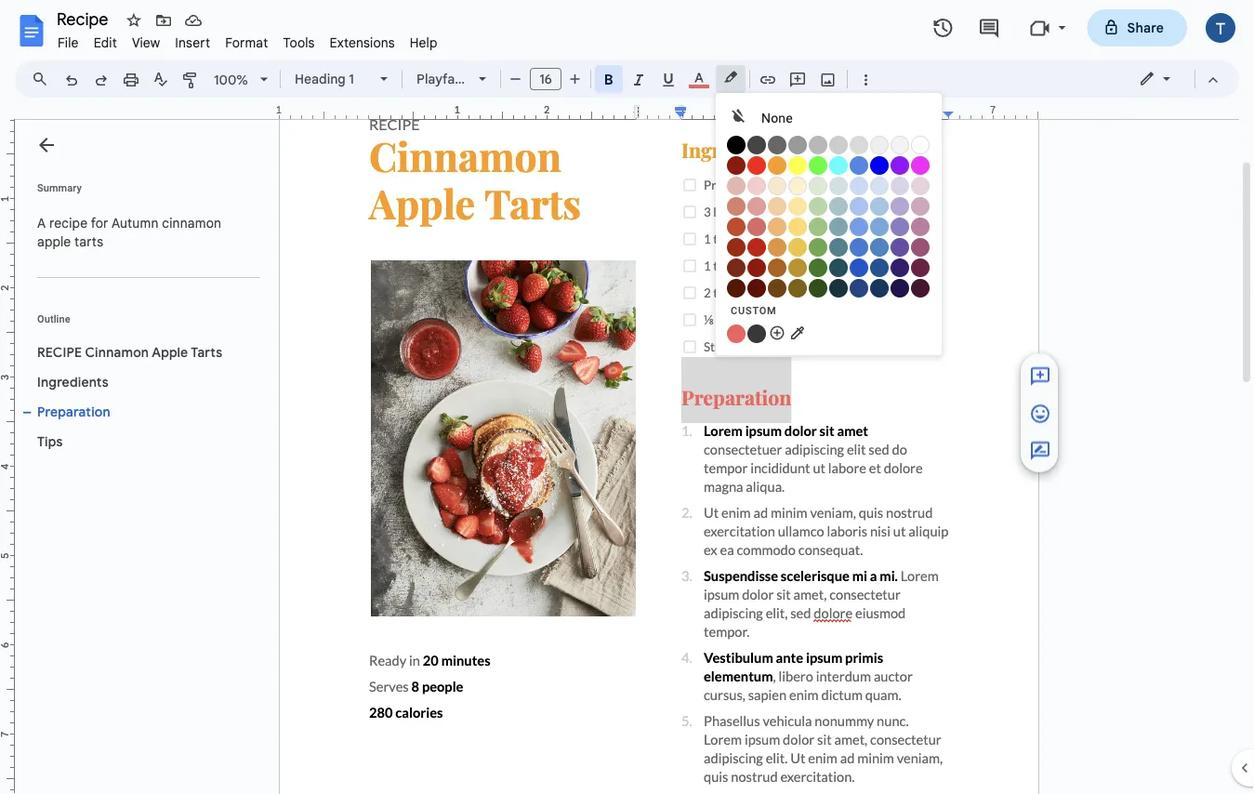 Task type: describe. For each thing, give the bounding box(es) containing it.
light cyan 2 cell
[[830, 196, 849, 216]]

light orange 1 cell
[[768, 217, 788, 236]]

dark cornflower blue 1 image
[[850, 238, 869, 257]]

Rename text field
[[50, 7, 119, 30]]

dark red berry 1 image
[[727, 238, 746, 257]]

dark magenta 3 cell
[[912, 278, 931, 298]]

magenta image
[[912, 156, 930, 175]]

dark green 2 cell
[[809, 258, 829, 277]]

dark red berry 2 image
[[727, 259, 746, 277]]

light cyan 2 image
[[830, 197, 848, 216]]

dark gray 2 image
[[789, 136, 807, 154]]

dark red 2 image
[[748, 259, 766, 277]]

dark purple 2 image
[[891, 259, 910, 277]]

dark orange 1 image
[[768, 238, 787, 257]]

dark yellow 1 image
[[789, 238, 807, 257]]

dark red 1 image
[[748, 238, 766, 257]]

light orange 3 cell
[[768, 176, 788, 195]]

summary heading
[[37, 180, 82, 195]]

dark cyan 3 image
[[830, 279, 848, 298]]

green image
[[809, 156, 828, 175]]

format
[[225, 34, 268, 51]]

light red 1 image
[[748, 218, 766, 236]]

light red 3 cell
[[748, 176, 767, 195]]

extensions menu item
[[322, 32, 403, 53]]

none menu
[[716, 0, 942, 794]]

cornflower blue image
[[850, 156, 869, 175]]

view menu item
[[125, 32, 168, 53]]

4 row from the top
[[727, 176, 931, 195]]

dark gray 3 image
[[768, 136, 787, 154]]

5 row from the top
[[727, 196, 931, 216]]

light green 3 image
[[809, 177, 828, 195]]

light red berry 1 image
[[727, 218, 746, 236]]

none button
[[726, 103, 932, 133]]

2 row from the top
[[727, 135, 931, 154]]

tools
[[283, 34, 315, 51]]

blue image
[[871, 156, 889, 175]]

custom button
[[726, 300, 932, 322]]

file menu item
[[50, 32, 86, 53]]

dark red 2 cell
[[748, 258, 767, 277]]

cinnamon
[[85, 344, 149, 360]]

tarts
[[191, 344, 223, 360]]

dark red berry 3 image
[[727, 279, 746, 298]]

share
[[1128, 20, 1165, 36]]

dark gray 2 cell
[[789, 135, 808, 154]]

dark cyan 2 cell
[[830, 258, 849, 277]]

summary element
[[28, 205, 260, 260]]

dark red 1 cell
[[748, 237, 767, 257]]

light cyan 3 cell
[[830, 176, 849, 195]]

light cyan 1 image
[[830, 218, 848, 236]]

yellow cell
[[789, 155, 808, 175]]

insert
[[175, 34, 210, 51]]

cinnamon
[[162, 215, 221, 231]]

dark gray 4 image
[[748, 136, 766, 154]]

menu bar banner
[[0, 0, 1255, 794]]

red berry cell
[[727, 155, 747, 175]]

cyan cell
[[830, 155, 849, 175]]

light green 3 cell
[[809, 176, 829, 195]]

red image
[[748, 156, 766, 175]]

edit menu item
[[86, 32, 125, 53]]

1 inside option
[[349, 71, 354, 87]]

light blue 3 cell
[[871, 176, 890, 195]]

red berry image
[[727, 156, 746, 175]]

yellow image
[[789, 156, 807, 175]]

recipe
[[37, 344, 82, 360]]

purple cell
[[891, 155, 911, 175]]

light red 1 cell
[[748, 217, 767, 236]]

dark blue 3 cell
[[871, 278, 890, 298]]

format menu item
[[218, 32, 276, 53]]

file
[[58, 34, 79, 51]]

1 size image from the top
[[1030, 365, 1052, 388]]

dark blue 2 image
[[871, 259, 889, 277]]

tips
[[37, 433, 63, 450]]

3 size image from the top
[[1030, 440, 1052, 462]]

dark magenta 2 image
[[912, 259, 930, 277]]

light cornflower blue 3 cell
[[850, 176, 870, 195]]

for
[[91, 215, 108, 231]]

outline
[[37, 313, 70, 325]]

dark red berry 3 cell
[[727, 278, 747, 298]]

cyan image
[[830, 156, 848, 175]]

tarts
[[74, 233, 103, 250]]

document outline element
[[15, 120, 268, 794]]

recipe
[[49, 215, 88, 231]]

extensions
[[330, 34, 395, 51]]

dark blue 1 image
[[871, 238, 889, 257]]

font list. playfair display selected. option
[[417, 66, 512, 92]]

light red berry 3 image
[[727, 177, 746, 195]]

2 size image from the top
[[1030, 403, 1052, 425]]

dark green 3 cell
[[809, 278, 829, 298]]

light orange 3 image
[[768, 177, 787, 195]]

dark orange 1 cell
[[768, 237, 788, 257]]

dark orange 2 cell
[[768, 258, 788, 277]]

dark gray 1 image
[[809, 136, 828, 154]]

dark purple 1 cell
[[891, 237, 911, 257]]

light blue 2 cell
[[871, 196, 890, 216]]

Font size field
[[530, 68, 569, 91]]

9 row from the top
[[727, 278, 931, 298]]

orange cell
[[768, 155, 788, 175]]

light magenta 3 image
[[912, 177, 930, 195]]

heading 1
[[295, 71, 354, 87]]

summary
[[37, 182, 82, 193]]

light cornflower blue 2 cell
[[850, 196, 870, 216]]

heading
[[295, 71, 346, 87]]

light blue 1 cell
[[871, 217, 890, 236]]

apple
[[152, 344, 188, 360]]

Zoom text field
[[209, 67, 254, 93]]

light yellow 2 cell
[[789, 196, 808, 216]]

dark cyan 2 image
[[830, 259, 848, 277]]

dark cyan 3 cell
[[830, 278, 849, 298]]

orange image
[[768, 156, 787, 175]]

black image
[[727, 136, 746, 154]]

main toolbar
[[55, 0, 881, 722]]

left margin image
[[280, 105, 374, 119]]

7 row from the top
[[727, 237, 931, 257]]

1 row from the top
[[727, 0, 867, 794]]

dark green 2 image
[[809, 259, 828, 277]]

dark blue 2 cell
[[871, 258, 890, 277]]

cornflower blue cell
[[850, 155, 870, 175]]

mode and view toolbar
[[1126, 60, 1229, 98]]

custom color #3b3737, close to dark gray 30 cell
[[748, 324, 767, 343]]

light yellow 1 image
[[789, 218, 807, 236]]

light red berry 1 cell
[[727, 217, 747, 236]]

light green 2 image
[[809, 197, 828, 216]]

light yellow 3 image
[[789, 177, 807, 195]]

light yellow 3 cell
[[789, 176, 808, 195]]

0 horizontal spatial 1
[[276, 104, 282, 116]]

green cell
[[809, 155, 829, 175]]

light purple 1 image
[[891, 218, 910, 236]]

dark cornflower blue 3 image
[[850, 279, 869, 298]]

light blue 1 image
[[871, 218, 889, 236]]

light cornflower blue 2 image
[[850, 197, 869, 216]]



Task type: vqa. For each thing, say whether or not it's contained in the screenshot.
FONT LIST. ROBOTO SELECTED. option
no



Task type: locate. For each thing, give the bounding box(es) containing it.
dark purple 3 image
[[891, 279, 910, 298]]

light red 3 image
[[748, 177, 766, 195]]

autumn
[[112, 215, 159, 231]]

dark purple 2 cell
[[891, 258, 911, 277]]

light yellow 1 cell
[[789, 217, 808, 236]]

ingredients
[[37, 374, 109, 390]]

dark green 3 image
[[809, 279, 828, 298]]

preparation
[[37, 404, 111, 420]]

6 row from the top
[[727, 217, 931, 236]]

light red berry 2 image
[[727, 197, 746, 216]]

dark blue 1 cell
[[871, 237, 890, 257]]

size image
[[1030, 365, 1052, 388], [1030, 403, 1052, 425], [1030, 440, 1052, 462]]

light gray 2 image
[[871, 136, 889, 154]]

gray cell
[[830, 135, 849, 154]]

menu bar
[[50, 24, 445, 55]]

recipe cinnamon apple tarts
[[37, 344, 223, 360]]

0 vertical spatial size image
[[1030, 365, 1052, 388]]

dark purple 3 cell
[[891, 278, 911, 298]]

dark cornflower blue 1 cell
[[850, 237, 870, 257]]

light orange 1 image
[[768, 218, 787, 236]]

light orange 2 cell
[[768, 196, 788, 216]]

dark magenta 3 image
[[912, 279, 930, 298]]

white image
[[912, 136, 930, 154]]

light blue 2 image
[[871, 197, 889, 216]]

light blue 3 image
[[871, 177, 889, 195]]

light cyan 3 image
[[830, 177, 848, 195]]

row
[[727, 0, 867, 794], [727, 135, 931, 154], [727, 155, 931, 175], [727, 176, 931, 195], [727, 196, 931, 216], [727, 217, 931, 236], [727, 237, 931, 257], [727, 258, 931, 277], [727, 278, 931, 298]]

light gray 2 cell
[[871, 135, 890, 154]]

red cell
[[748, 155, 767, 175]]

a recipe for autumn cinnamon apple tarts
[[37, 215, 225, 250]]

1 vertical spatial size image
[[1030, 403, 1052, 425]]

light green 2 cell
[[809, 196, 829, 216]]

application containing share
[[0, 0, 1255, 794]]

dark cyan 1 cell
[[830, 237, 849, 257]]

1 vertical spatial 1
[[276, 104, 282, 116]]

light cornflower blue 1 cell
[[850, 217, 870, 236]]

1
[[349, 71, 354, 87], [276, 104, 282, 116]]

apple
[[37, 233, 71, 250]]

tools menu item
[[276, 32, 322, 53]]

light red 2 image
[[748, 197, 766, 216]]

1 right heading at the left of the page
[[349, 71, 354, 87]]

dark cyan 1 image
[[830, 238, 848, 257]]

dark green 1 image
[[809, 238, 828, 257]]

dark orange 3 image
[[768, 279, 787, 298]]

Font size text field
[[531, 68, 561, 90]]

a
[[37, 215, 46, 231]]

insert image image
[[818, 66, 840, 92]]

dark red berry 1 cell
[[727, 237, 747, 257]]

light cyan 1 cell
[[830, 217, 849, 236]]

custom color #3b3737, close to dark gray 30 image
[[748, 325, 766, 343]]

display
[[467, 71, 512, 87]]

Zoom field
[[207, 66, 276, 94]]

dark red 3 image
[[748, 279, 766, 298]]

text color image
[[689, 66, 710, 88]]

Star checkbox
[[121, 7, 147, 33]]

dark magenta 1 cell
[[912, 237, 931, 257]]

dark cornflower blue 2 cell
[[850, 258, 870, 277]]

right margin image
[[944, 105, 1038, 119]]

share button
[[1088, 9, 1188, 47]]

light purple 2 image
[[891, 197, 910, 216]]

dark yellow 1 cell
[[789, 237, 808, 257]]

help menu item
[[403, 32, 445, 53]]

black cell
[[727, 135, 747, 154]]

dark magenta 2 cell
[[912, 258, 931, 277]]

light cornflower blue 1 image
[[850, 218, 869, 236]]

light magenta 2 cell
[[912, 196, 931, 216]]

dark gray 3 cell
[[768, 135, 788, 154]]

light cornflower blue 3 image
[[850, 177, 869, 195]]

custom
[[731, 305, 777, 316]]

light green 1 image
[[809, 218, 828, 236]]

gray image
[[830, 136, 848, 154]]

view
[[132, 34, 160, 51]]

light magenta 2 image
[[912, 197, 930, 216]]

menu bar containing file
[[50, 24, 445, 55]]

light red berry 3 cell
[[727, 176, 747, 195]]

dark orange 3 cell
[[768, 278, 788, 298]]

help
[[410, 34, 438, 51]]

light orange 2 image
[[768, 197, 787, 216]]

dark yellow 2 cell
[[789, 258, 808, 277]]

purple image
[[891, 156, 910, 175]]

dark cornflower blue 2 image
[[850, 259, 869, 277]]

light gray 1 image
[[850, 136, 869, 154]]

light red 2 cell
[[748, 196, 767, 216]]

outline heading
[[15, 312, 268, 338]]

menu bar inside "menu bar" banner
[[50, 24, 445, 55]]

dark gray 4 cell
[[748, 135, 767, 154]]

light gray 3 cell
[[891, 135, 911, 154]]

2 vertical spatial size image
[[1030, 440, 1052, 462]]

playfair display
[[417, 71, 512, 87]]

light green 1 cell
[[809, 217, 829, 236]]

dark yellow 2 image
[[789, 259, 807, 277]]

Menus field
[[23, 66, 64, 92]]

dark purple 1 image
[[891, 238, 910, 257]]

light purple 1 cell
[[891, 217, 911, 236]]

dark red berry 2 cell
[[727, 258, 747, 277]]

light magenta 1 cell
[[912, 217, 931, 236]]

magenta cell
[[912, 155, 931, 175]]

dark gray 1 cell
[[809, 135, 829, 154]]

light gray 3 image
[[891, 136, 910, 154]]

light purple 3 image
[[891, 177, 910, 195]]

dark magenta 1 image
[[912, 238, 930, 257]]

dark cornflower blue 3 cell
[[850, 278, 870, 298]]

application
[[0, 0, 1255, 794]]

light magenta 3 cell
[[912, 176, 931, 195]]

0 vertical spatial 1
[[349, 71, 354, 87]]

light magenta 1 image
[[912, 218, 930, 236]]

light gray 1 cell
[[850, 135, 870, 154]]

1 down zoom field on the top of the page
[[276, 104, 282, 116]]

none
[[762, 110, 793, 126]]

light yellow 2 image
[[789, 197, 807, 216]]

blue cell
[[871, 155, 890, 175]]

styles list. heading 1 selected. option
[[295, 66, 369, 92]]

dark yellow 3 cell
[[789, 278, 808, 298]]

insert menu item
[[168, 32, 218, 53]]

custom color #f75d5d, close to light red 1 image
[[727, 325, 746, 343]]

dark red 3 cell
[[748, 278, 767, 298]]

1 horizontal spatial 1
[[349, 71, 354, 87]]

light purple 3 cell
[[891, 176, 911, 195]]

dark blue 3 image
[[871, 279, 889, 298]]

light purple 2 cell
[[891, 196, 911, 216]]

8 row from the top
[[727, 258, 931, 277]]

dark yellow 3 image
[[789, 279, 807, 298]]

edit
[[94, 34, 117, 51]]

playfair
[[417, 71, 464, 87]]

3 row from the top
[[727, 155, 931, 175]]

dark orange 2 image
[[768, 259, 787, 277]]

light red berry 2 cell
[[727, 196, 747, 216]]

custom color #f75d5d, close to light red 1 cell
[[727, 324, 747, 343]]

dark green 1 cell
[[809, 237, 829, 257]]



